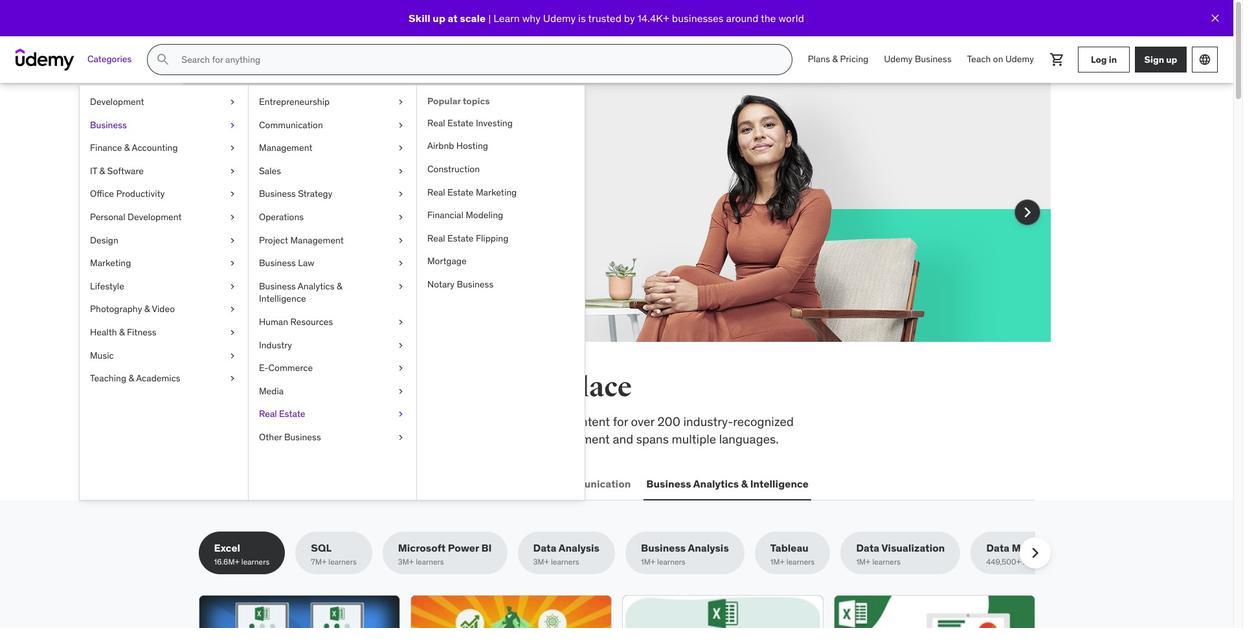 Task type: describe. For each thing, give the bounding box(es) containing it.
real estate investing
[[428, 117, 513, 129]]

sign
[[1145, 54, 1165, 65]]

power
[[448, 542, 479, 555]]

web development button
[[199, 469, 294, 500]]

financial modeling link
[[417, 204, 585, 227]]

449,500+
[[987, 557, 1022, 567]]

xsmall image for finance & accounting
[[227, 142, 238, 155]]

tableau 1m+ learners
[[771, 542, 815, 567]]

0 horizontal spatial udemy
[[543, 12, 576, 24]]

communication for 'communication' link
[[259, 119, 323, 131]]

xsmall image for business analytics & intelligence
[[396, 280, 406, 293]]

1m+ for business analysis
[[641, 557, 656, 567]]

business inside real estate element
[[457, 279, 494, 290]]

businesses
[[672, 12, 724, 24]]

communication for communication button
[[553, 477, 631, 490]]

us.
[[314, 189, 330, 204]]

web development
[[201, 477, 292, 490]]

marketing inside 'marketing' link
[[90, 257, 131, 269]]

plans & pricing link
[[801, 44, 877, 75]]

lifestyle
[[90, 280, 124, 292]]

is
[[579, 12, 586, 24]]

academics
[[136, 373, 181, 384]]

log in link
[[1079, 47, 1130, 73]]

3m+ inside microsoft power bi 3m+ learners
[[398, 557, 414, 567]]

teaching & academics link
[[80, 367, 248, 390]]

teach on udemy
[[968, 53, 1035, 65]]

xsmall image for media
[[396, 385, 406, 398]]

microsoft power bi 3m+ learners
[[398, 542, 492, 567]]

project
[[259, 234, 288, 246]]

around
[[727, 12, 759, 24]]

communication link
[[249, 114, 417, 137]]

udemy image
[[16, 49, 75, 71]]

content
[[568, 414, 610, 430]]

law
[[298, 257, 314, 269]]

recognized
[[733, 414, 794, 430]]

to
[[380, 414, 392, 430]]

0 horizontal spatial in
[[482, 371, 508, 404]]

skill up at scale | learn why udemy is trusted by 14.4k+ businesses around the world
[[409, 12, 805, 24]]

photography
[[90, 303, 142, 315]]

plans
[[808, 53, 831, 65]]

xsmall image for business
[[227, 119, 238, 132]]

business analytics & intelligence for business analytics & intelligence link
[[259, 280, 342, 305]]

real for real estate marketing
[[428, 186, 445, 198]]

data visualization 1m+ learners
[[857, 542, 945, 567]]

development inside development link
[[90, 96, 144, 108]]

xsmall image for personal development
[[227, 211, 238, 224]]

human resources
[[259, 316, 333, 328]]

bi
[[482, 542, 492, 555]]

video
[[152, 303, 175, 315]]

trusted
[[588, 12, 622, 24]]

udemy business
[[885, 53, 952, 65]]

xsmall image for teaching & academics
[[227, 373, 238, 385]]

(and
[[367, 172, 391, 187]]

udemy inside "teach on udemy" link
[[1006, 53, 1035, 65]]

categories
[[87, 53, 132, 65]]

critical
[[251, 414, 288, 430]]

udemy inside the 'udemy business' link
[[885, 53, 913, 65]]

0 horizontal spatial the
[[242, 371, 283, 404]]

business inside button
[[647, 477, 692, 490]]

xsmall image for operations
[[396, 211, 406, 224]]

leadership button
[[399, 469, 459, 500]]

intelligence for business analytics & intelligence button
[[751, 477, 809, 490]]

teaching & academics
[[90, 373, 181, 384]]

started
[[245, 189, 285, 204]]

up for skill
[[433, 12, 446, 24]]

carousel element
[[183, 83, 1051, 373]]

data analysis 3m+ learners
[[534, 542, 600, 567]]

xsmall image for marketing
[[227, 257, 238, 270]]

learning that gets you skills for your present (and your future). get started with us.
[[245, 139, 483, 204]]

need
[[415, 371, 477, 404]]

xsmall image for management
[[396, 142, 406, 155]]

management inside management link
[[259, 142, 313, 154]]

resources
[[291, 316, 333, 328]]

1m+ for data visualization
[[857, 557, 871, 567]]

categories button
[[80, 44, 140, 75]]

it & software link
[[80, 160, 248, 183]]

accounting
[[132, 142, 178, 154]]

lifestyle link
[[80, 275, 248, 298]]

estate for flipping
[[448, 232, 474, 244]]

xsmall image for health & fitness
[[227, 326, 238, 339]]

entrepreneurship link
[[249, 91, 417, 114]]

for inside covering critical workplace skills to technical topics, including prep content for over 200 industry-recognized certifications, our catalog supports well-rounded professional development and spans multiple languages.
[[613, 414, 628, 430]]

health
[[90, 326, 117, 338]]

xsmall image for office productivity
[[227, 188, 238, 201]]

management inside project management link
[[290, 234, 344, 246]]

next image for carousel element
[[1017, 202, 1038, 223]]

learners inside excel 16.6m+ learners
[[241, 557, 270, 567]]

learners inside sql 7m+ learners
[[329, 557, 357, 567]]

media
[[259, 385, 284, 397]]

sql 7m+ learners
[[311, 542, 357, 567]]

& inside button
[[742, 477, 748, 490]]

covering
[[199, 414, 248, 430]]

visualization
[[882, 542, 945, 555]]

e-
[[259, 362, 269, 374]]

real estate
[[259, 408, 305, 420]]

management link
[[249, 137, 417, 160]]

& for pricing
[[833, 53, 838, 65]]

supports
[[341, 431, 389, 447]]

you for skills
[[363, 371, 410, 404]]

1m+ inside tableau 1m+ learners
[[771, 557, 785, 567]]

xsmall image for project management
[[396, 234, 406, 247]]

prep
[[540, 414, 565, 430]]

well-
[[392, 431, 419, 447]]

3m+ inside data analysis 3m+ learners
[[534, 557, 549, 567]]

popular
[[428, 95, 461, 107]]

udemy business link
[[877, 44, 960, 75]]

health & fitness link
[[80, 321, 248, 344]]

by
[[624, 12, 635, 24]]

business strategy link
[[249, 183, 417, 206]]

personal development
[[90, 211, 182, 223]]

analytics for business analytics & intelligence link
[[298, 280, 335, 292]]

it & software
[[90, 165, 144, 177]]

other business
[[259, 431, 321, 443]]

why
[[523, 12, 541, 24]]

analytics for business analytics & intelligence button
[[694, 477, 739, 490]]

up for sign
[[1167, 54, 1178, 65]]

airbnb
[[428, 140, 454, 152]]

& for fitness
[[119, 326, 125, 338]]

& for accounting
[[124, 142, 130, 154]]

commerce
[[269, 362, 313, 374]]

pricing
[[841, 53, 869, 65]]

xsmall image for lifestyle
[[227, 280, 238, 293]]

& down business law link
[[337, 280, 342, 292]]

certifications,
[[199, 431, 273, 447]]

data modeling 449,500+ learners
[[987, 542, 1059, 567]]

multiple
[[672, 431, 717, 447]]

real estate element
[[417, 86, 585, 500]]

& for software
[[99, 165, 105, 177]]

close image
[[1209, 12, 1222, 25]]

analysis for business analysis
[[688, 542, 729, 555]]

music link
[[80, 344, 248, 367]]



Task type: vqa. For each thing, say whether or not it's contained in the screenshot.
Music
yes



Task type: locate. For each thing, give the bounding box(es) containing it.
2 horizontal spatial 1m+
[[857, 557, 871, 567]]

covering critical workplace skills to technical topics, including prep content for over 200 industry-recognized certifications, our catalog supports well-rounded professional development and spans multiple languages.
[[199, 414, 794, 447]]

next image for topic filters element
[[1025, 543, 1046, 564]]

1 horizontal spatial 1m+
[[771, 557, 785, 567]]

gets
[[391, 139, 434, 166]]

learn
[[494, 12, 520, 24]]

professional
[[468, 431, 535, 447]]

data left visualization
[[857, 542, 880, 555]]

xsmall image
[[227, 96, 238, 109], [227, 165, 238, 178], [396, 165, 406, 178], [396, 188, 406, 201], [396, 211, 406, 224], [227, 280, 238, 293], [227, 326, 238, 339], [396, 339, 406, 352], [227, 350, 238, 362], [227, 373, 238, 385]]

xsmall image for business strategy
[[396, 188, 406, 201]]

data up 449,500+
[[987, 542, 1010, 555]]

1 horizontal spatial the
[[761, 12, 777, 24]]

real for real estate
[[259, 408, 277, 420]]

development for personal
[[128, 211, 182, 223]]

0 vertical spatial up
[[433, 12, 446, 24]]

1 horizontal spatial up
[[1167, 54, 1178, 65]]

learners inside business analysis 1m+ learners
[[658, 557, 686, 567]]

0 horizontal spatial modeling
[[466, 209, 504, 221]]

xsmall image for design
[[227, 234, 238, 247]]

estate down popular topics
[[448, 117, 474, 129]]

xsmall image for communication
[[396, 119, 406, 132]]

xsmall image inside photography & video link
[[227, 303, 238, 316]]

4 learners from the left
[[551, 557, 579, 567]]

analysis for data analysis
[[559, 542, 600, 555]]

1 vertical spatial communication
[[553, 477, 631, 490]]

learners inside data analysis 3m+ learners
[[551, 557, 579, 567]]

& left the video
[[144, 303, 150, 315]]

for up business strategy
[[277, 172, 293, 187]]

1 horizontal spatial your
[[394, 172, 418, 187]]

sign up
[[1145, 54, 1178, 65]]

world
[[779, 12, 805, 24]]

development
[[90, 96, 144, 108], [128, 211, 182, 223], [226, 477, 292, 490]]

0 horizontal spatial intelligence
[[259, 293, 306, 305]]

1 vertical spatial management
[[290, 234, 344, 246]]

analysis inside business analysis 1m+ learners
[[688, 542, 729, 555]]

operations
[[259, 211, 304, 223]]

communication down development in the left bottom of the page
[[553, 477, 631, 490]]

xsmall image inside project management link
[[396, 234, 406, 247]]

real for real estate investing
[[428, 117, 445, 129]]

you up get
[[438, 139, 476, 166]]

1 vertical spatial modeling
[[1012, 542, 1059, 555]]

xsmall image inside business analytics & intelligence link
[[396, 280, 406, 293]]

submit search image
[[156, 52, 171, 67]]

1 vertical spatial skills
[[350, 414, 378, 430]]

3 1m+ from the left
[[857, 557, 871, 567]]

real estate marketing
[[428, 186, 517, 198]]

1 horizontal spatial modeling
[[1012, 542, 1059, 555]]

development link
[[80, 91, 248, 114]]

analytics down the law
[[298, 280, 335, 292]]

languages.
[[720, 431, 779, 447]]

estate for investing
[[448, 117, 474, 129]]

teach on udemy link
[[960, 44, 1042, 75]]

development down the office productivity link
[[128, 211, 182, 223]]

1 vertical spatial business analytics & intelligence
[[647, 477, 809, 490]]

up
[[433, 12, 446, 24], [1167, 54, 1178, 65]]

0 horizontal spatial analysis
[[559, 542, 600, 555]]

estate for marketing
[[448, 186, 474, 198]]

teaching
[[90, 373, 126, 384]]

technical
[[394, 414, 444, 430]]

modeling inside data modeling 449,500+ learners
[[1012, 542, 1059, 555]]

1m+
[[641, 557, 656, 567], [771, 557, 785, 567], [857, 557, 871, 567]]

0 vertical spatial in
[[1110, 54, 1118, 65]]

choose a language image
[[1199, 53, 1212, 66]]

0 horizontal spatial 3m+
[[398, 557, 414, 567]]

web
[[201, 477, 224, 490]]

1 horizontal spatial 3m+
[[534, 557, 549, 567]]

data for data modeling
[[987, 542, 1010, 555]]

mortgage
[[428, 255, 467, 267]]

sign up link
[[1136, 47, 1187, 73]]

xsmall image inside other business link
[[396, 431, 406, 444]]

xsmall image inside 'communication' link
[[396, 119, 406, 132]]

your right the (and
[[394, 172, 418, 187]]

business analytics & intelligence inside business analytics & intelligence button
[[647, 477, 809, 490]]

0 horizontal spatial for
[[277, 172, 293, 187]]

2 1m+ from the left
[[771, 557, 785, 567]]

1 horizontal spatial analytics
[[694, 477, 739, 490]]

your
[[296, 172, 319, 187], [394, 172, 418, 187]]

udemy left is
[[543, 12, 576, 24]]

1 horizontal spatial marketing
[[476, 186, 517, 198]]

notary business
[[428, 279, 494, 290]]

8 learners from the left
[[1024, 557, 1052, 567]]

1 vertical spatial you
[[363, 371, 410, 404]]

in up including
[[482, 371, 508, 404]]

1 horizontal spatial in
[[1110, 54, 1118, 65]]

intelligence down languages.
[[751, 477, 809, 490]]

intelligence for business analytics & intelligence link
[[259, 293, 306, 305]]

human resources link
[[249, 311, 417, 334]]

business inside 'link'
[[90, 119, 127, 131]]

1 data from the left
[[534, 542, 557, 555]]

real estate investing link
[[417, 112, 585, 135]]

real down financial
[[428, 232, 445, 244]]

business analytics & intelligence link
[[249, 275, 417, 311]]

0 horizontal spatial analytics
[[298, 280, 335, 292]]

1 1m+ from the left
[[641, 557, 656, 567]]

intelligence inside button
[[751, 477, 809, 490]]

0 vertical spatial marketing
[[476, 186, 517, 198]]

next image inside topic filters element
[[1025, 543, 1046, 564]]

& right health
[[119, 326, 125, 338]]

xsmall image for e-commerce
[[396, 362, 406, 375]]

1m+ inside data visualization 1m+ learners
[[857, 557, 871, 567]]

2 your from the left
[[394, 172, 418, 187]]

development for web
[[226, 477, 292, 490]]

& right teaching
[[129, 373, 134, 384]]

design
[[90, 234, 118, 246]]

personal
[[90, 211, 125, 223]]

analytics inside button
[[694, 477, 739, 490]]

0 horizontal spatial business analytics & intelligence
[[259, 280, 342, 305]]

0 vertical spatial the
[[761, 12, 777, 24]]

business analytics & intelligence up human resources
[[259, 280, 342, 305]]

finance & accounting link
[[80, 137, 248, 160]]

get
[[463, 172, 483, 187]]

1 learners from the left
[[241, 557, 270, 567]]

xsmall image inside music link
[[227, 350, 238, 362]]

up right sign
[[1167, 54, 1178, 65]]

1 vertical spatial analytics
[[694, 477, 739, 490]]

estate down financial modeling
[[448, 232, 474, 244]]

construction
[[428, 163, 480, 175]]

sales link
[[249, 160, 417, 183]]

xsmall image for sales
[[396, 165, 406, 178]]

business analytics & intelligence for business analytics & intelligence button
[[647, 477, 809, 490]]

xsmall image inside management link
[[396, 142, 406, 155]]

communication down entrepreneurship
[[259, 119, 323, 131]]

0 vertical spatial intelligence
[[259, 293, 306, 305]]

xsmall image for it & software
[[227, 165, 238, 178]]

xsmall image inside 'marketing' link
[[227, 257, 238, 270]]

over
[[631, 414, 655, 430]]

modeling inside real estate element
[[466, 209, 504, 221]]

development inside web development button
[[226, 477, 292, 490]]

rounded
[[419, 431, 465, 447]]

business analytics & intelligence inside business analytics & intelligence link
[[259, 280, 342, 305]]

the up real estate
[[242, 371, 283, 404]]

2 horizontal spatial data
[[987, 542, 1010, 555]]

6 learners from the left
[[787, 557, 815, 567]]

next image
[[1017, 202, 1038, 223], [1025, 543, 1046, 564]]

management up sales
[[259, 142, 313, 154]]

xsmall image
[[396, 96, 406, 109], [227, 119, 238, 132], [396, 119, 406, 132], [227, 142, 238, 155], [396, 142, 406, 155], [227, 188, 238, 201], [227, 211, 238, 224], [227, 234, 238, 247], [396, 234, 406, 247], [227, 257, 238, 270], [396, 257, 406, 270], [396, 280, 406, 293], [227, 303, 238, 316], [396, 316, 406, 329], [396, 362, 406, 375], [396, 385, 406, 398], [396, 408, 406, 421], [396, 431, 406, 444]]

3 learners from the left
[[416, 557, 444, 567]]

real inside 'link'
[[428, 232, 445, 244]]

xsmall image inside sales link
[[396, 165, 406, 178]]

1 3m+ from the left
[[398, 557, 414, 567]]

xsmall image inside finance & accounting "link"
[[227, 142, 238, 155]]

real for real estate flipping
[[428, 232, 445, 244]]

xsmall image inside the office productivity link
[[227, 188, 238, 201]]

at
[[448, 12, 458, 24]]

music
[[90, 350, 114, 361]]

other business link
[[249, 426, 417, 449]]

sales
[[259, 165, 281, 177]]

analytics
[[298, 280, 335, 292], [694, 477, 739, 490]]

up left at
[[433, 12, 446, 24]]

1 horizontal spatial for
[[613, 414, 628, 430]]

0 vertical spatial next image
[[1017, 202, 1038, 223]]

real
[[428, 117, 445, 129], [428, 186, 445, 198], [428, 232, 445, 244], [259, 408, 277, 420]]

xsmall image for business law
[[396, 257, 406, 270]]

& inside "link"
[[124, 142, 130, 154]]

development down categories dropdown button
[[90, 96, 144, 108]]

1 vertical spatial development
[[128, 211, 182, 223]]

0 vertical spatial skills
[[288, 371, 358, 404]]

0 horizontal spatial your
[[296, 172, 319, 187]]

data inside data visualization 1m+ learners
[[857, 542, 880, 555]]

including
[[487, 414, 537, 430]]

communication inside button
[[553, 477, 631, 490]]

0 vertical spatial business analytics & intelligence
[[259, 280, 342, 305]]

xsmall image inside business 'link'
[[227, 119, 238, 132]]

topics,
[[447, 414, 484, 430]]

1m+ inside business analysis 1m+ learners
[[641, 557, 656, 567]]

intelligence up "human"
[[259, 293, 306, 305]]

management up the law
[[290, 234, 344, 246]]

analysis
[[559, 542, 600, 555], [688, 542, 729, 555]]

2 horizontal spatial udemy
[[1006, 53, 1035, 65]]

xsmall image for photography & video
[[227, 303, 238, 316]]

flipping
[[476, 232, 509, 244]]

xsmall image for human resources
[[396, 316, 406, 329]]

1 vertical spatial in
[[482, 371, 508, 404]]

& down languages.
[[742, 477, 748, 490]]

learners inside microsoft power bi 3m+ learners
[[416, 557, 444, 567]]

2 data from the left
[[857, 542, 880, 555]]

1 horizontal spatial analysis
[[688, 542, 729, 555]]

financial
[[428, 209, 464, 221]]

xsmall image inside the entrepreneurship link
[[396, 96, 406, 109]]

2 vertical spatial development
[[226, 477, 292, 490]]

0 vertical spatial management
[[259, 142, 313, 154]]

you up to
[[363, 371, 410, 404]]

financial modeling
[[428, 209, 504, 221]]

xsmall image inside teaching & academics link
[[227, 373, 238, 385]]

data inside data analysis 3m+ learners
[[534, 542, 557, 555]]

data right bi
[[534, 542, 557, 555]]

0 vertical spatial development
[[90, 96, 144, 108]]

& for video
[[144, 303, 150, 315]]

3 data from the left
[[987, 542, 1010, 555]]

productivity
[[116, 188, 165, 200]]

1 vertical spatial next image
[[1025, 543, 1046, 564]]

real down popular
[[428, 117, 445, 129]]

xsmall image inside the business strategy link
[[396, 188, 406, 201]]

real up other
[[259, 408, 277, 420]]

udemy right the pricing
[[885, 53, 913, 65]]

data for data visualization
[[857, 542, 880, 555]]

& inside "link"
[[833, 53, 838, 65]]

teach
[[968, 53, 991, 65]]

you for gets
[[438, 139, 476, 166]]

estate up other business at the left bottom
[[279, 408, 305, 420]]

xsmall image inside e-commerce link
[[396, 362, 406, 375]]

1 vertical spatial marketing
[[90, 257, 131, 269]]

data for data analysis
[[534, 542, 557, 555]]

on
[[994, 53, 1004, 65]]

xsmall image for entrepreneurship
[[396, 96, 406, 109]]

xsmall image inside media link
[[396, 385, 406, 398]]

learners inside data visualization 1m+ learners
[[873, 557, 901, 567]]

200
[[658, 414, 681, 430]]

0 vertical spatial analytics
[[298, 280, 335, 292]]

1 horizontal spatial business analytics & intelligence
[[647, 477, 809, 490]]

estate inside 'link'
[[448, 232, 474, 244]]

1 vertical spatial the
[[242, 371, 283, 404]]

log in
[[1092, 54, 1118, 65]]

analytics down the multiple in the right of the page
[[694, 477, 739, 490]]

marketing up lifestyle
[[90, 257, 131, 269]]

analysis inside data analysis 3m+ learners
[[559, 542, 600, 555]]

in right log
[[1110, 54, 1118, 65]]

real up financial
[[428, 186, 445, 198]]

0 horizontal spatial 1m+
[[641, 557, 656, 567]]

2 3m+ from the left
[[534, 557, 549, 567]]

xsmall image for industry
[[396, 339, 406, 352]]

business inside the business analytics & intelligence
[[259, 280, 296, 292]]

& for academics
[[129, 373, 134, 384]]

0 horizontal spatial up
[[433, 12, 446, 24]]

scale
[[460, 12, 486, 24]]

learners inside data modeling 449,500+ learners
[[1024, 557, 1052, 567]]

skills up workplace
[[288, 371, 358, 404]]

14.4k+
[[638, 12, 670, 24]]

business inside business analysis 1m+ learners
[[641, 542, 686, 555]]

0 horizontal spatial data
[[534, 542, 557, 555]]

marketing down construction link
[[476, 186, 517, 198]]

7 learners from the left
[[873, 557, 901, 567]]

finance
[[90, 142, 122, 154]]

leadership
[[402, 477, 457, 490]]

you inside learning that gets you skills for your present (and your future). get started with us.
[[438, 139, 476, 166]]

modeling
[[466, 209, 504, 221], [1012, 542, 1059, 555]]

0 vertical spatial communication
[[259, 119, 323, 131]]

xsmall image inside the design link
[[227, 234, 238, 247]]

in
[[1110, 54, 1118, 65], [482, 371, 508, 404]]

estate up financial modeling
[[448, 186, 474, 198]]

2 analysis from the left
[[688, 542, 729, 555]]

the left the world
[[761, 12, 777, 24]]

0 vertical spatial modeling
[[466, 209, 504, 221]]

0 horizontal spatial marketing
[[90, 257, 131, 269]]

future).
[[421, 172, 460, 187]]

business analytics & intelligence down languages.
[[647, 477, 809, 490]]

media link
[[249, 380, 417, 403]]

finance & accounting
[[90, 142, 178, 154]]

7m+
[[311, 557, 327, 567]]

Search for anything text field
[[179, 49, 777, 71]]

for inside learning that gets you skills for your present (and your future). get started with us.
[[277, 172, 293, 187]]

modeling up flipping
[[466, 209, 504, 221]]

development right web
[[226, 477, 292, 490]]

xsmall image for development
[[227, 96, 238, 109]]

0 vertical spatial for
[[277, 172, 293, 187]]

1 your from the left
[[296, 172, 319, 187]]

topic filters element
[[199, 532, 1074, 575]]

1 horizontal spatial you
[[438, 139, 476, 166]]

1 analysis from the left
[[559, 542, 600, 555]]

modeling for data
[[1012, 542, 1059, 555]]

1 horizontal spatial intelligence
[[751, 477, 809, 490]]

development inside personal development link
[[128, 211, 182, 223]]

marketing link
[[80, 252, 248, 275]]

next image inside carousel element
[[1017, 202, 1038, 223]]

business law link
[[249, 252, 417, 275]]

1 vertical spatial intelligence
[[751, 477, 809, 490]]

notary business link
[[417, 273, 585, 296]]

xsmall image inside it & software link
[[227, 165, 238, 178]]

airbnb hosting
[[428, 140, 488, 152]]

1 horizontal spatial communication
[[553, 477, 631, 490]]

modeling for financial
[[466, 209, 504, 221]]

xsmall image inside the human resources link
[[396, 316, 406, 329]]

1 horizontal spatial data
[[857, 542, 880, 555]]

0 vertical spatial you
[[438, 139, 476, 166]]

spans
[[637, 431, 669, 447]]

skills
[[245, 172, 275, 187]]

2 learners from the left
[[329, 557, 357, 567]]

skills inside covering critical workplace skills to technical topics, including prep content for over 200 industry-recognized certifications, our catalog supports well-rounded professional development and spans multiple languages.
[[350, 414, 378, 430]]

hosting
[[457, 140, 488, 152]]

popular topics
[[428, 95, 490, 107]]

1 vertical spatial for
[[613, 414, 628, 430]]

with
[[288, 189, 311, 204]]

data inside data modeling 449,500+ learners
[[987, 542, 1010, 555]]

industry link
[[249, 334, 417, 357]]

xsmall image for music
[[227, 350, 238, 362]]

project management
[[259, 234, 344, 246]]

xsmall image inside the "lifestyle" link
[[227, 280, 238, 293]]

all
[[199, 371, 237, 404]]

xsmall image inside development link
[[227, 96, 238, 109]]

learners inside tableau 1m+ learners
[[787, 557, 815, 567]]

& right finance on the left of the page
[[124, 142, 130, 154]]

your up "strategy"
[[296, 172, 319, 187]]

xsmall image for real estate
[[396, 408, 406, 421]]

& right plans
[[833, 53, 838, 65]]

plans & pricing
[[808, 53, 869, 65]]

intelligence
[[259, 293, 306, 305], [751, 477, 809, 490]]

xsmall image inside real estate link
[[396, 408, 406, 421]]

xsmall image inside personal development link
[[227, 211, 238, 224]]

one
[[513, 371, 559, 404]]

all the skills you need in one place
[[199, 371, 632, 404]]

skills up supports
[[350, 414, 378, 430]]

business law
[[259, 257, 314, 269]]

udemy right on
[[1006, 53, 1035, 65]]

& right the it
[[99, 165, 105, 177]]

xsmall image inside industry link
[[396, 339, 406, 352]]

|
[[489, 12, 491, 24]]

design link
[[80, 229, 248, 252]]

office productivity link
[[80, 183, 248, 206]]

shopping cart with 0 items image
[[1050, 52, 1066, 67]]

for up and at the bottom of the page
[[613, 414, 628, 430]]

workplace
[[291, 414, 347, 430]]

0 horizontal spatial you
[[363, 371, 410, 404]]

xsmall image inside health & fitness link
[[227, 326, 238, 339]]

0 horizontal spatial communication
[[259, 119, 323, 131]]

5 learners from the left
[[658, 557, 686, 567]]

marketing inside real estate marketing link
[[476, 186, 517, 198]]

xsmall image for other business
[[396, 431, 406, 444]]

xsmall image inside business law link
[[396, 257, 406, 270]]

1 vertical spatial up
[[1167, 54, 1178, 65]]

real estate flipping link
[[417, 227, 585, 250]]

modeling up 449,500+
[[1012, 542, 1059, 555]]

xsmall image inside 'operations' link
[[396, 211, 406, 224]]

mortgage link
[[417, 250, 585, 273]]

excel
[[214, 542, 240, 555]]

1 horizontal spatial udemy
[[885, 53, 913, 65]]



